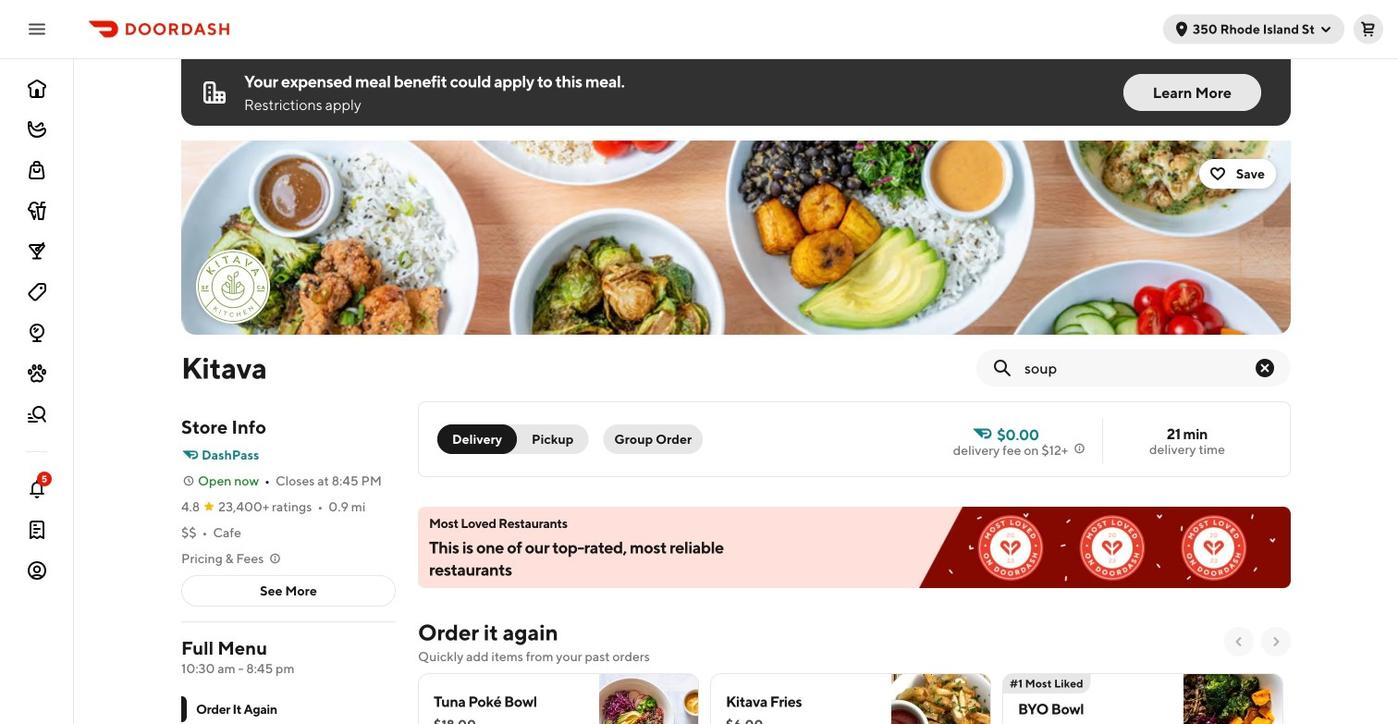 Task type: vqa. For each thing, say whether or not it's contained in the screenshot.
order methods option group
yes



Task type: describe. For each thing, give the bounding box(es) containing it.
0 items, open order cart image
[[1362, 22, 1377, 37]]

open menu image
[[26, 18, 48, 40]]



Task type: locate. For each thing, give the bounding box(es) containing it.
kitava image
[[181, 141, 1291, 335], [198, 252, 268, 322]]

Item Search search field
[[1025, 358, 1254, 378]]

next button of carousel image
[[1269, 635, 1284, 649]]

None radio
[[438, 425, 517, 454], [506, 425, 589, 454], [438, 425, 517, 454], [506, 425, 589, 454]]

heading
[[418, 618, 558, 648]]

order methods option group
[[438, 425, 589, 454]]

previous button of carousel image
[[1232, 635, 1247, 649]]



